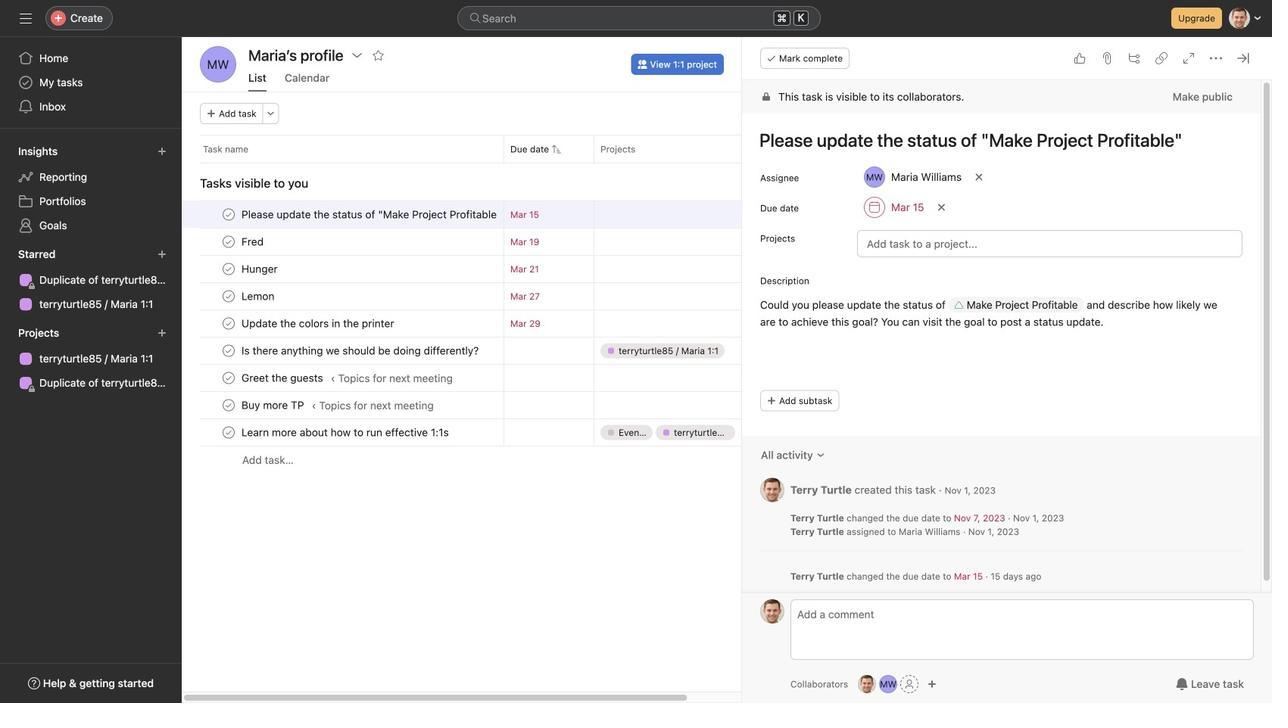 Task type: describe. For each thing, give the bounding box(es) containing it.
mark complete image for task name text box inside the update the colors in the printer cell
[[220, 315, 238, 333]]

learn more about how to run effective 1:1s cell
[[182, 419, 504, 447]]

greet the guests cell
[[182, 364, 504, 392]]

task name text field for hunger cell
[[239, 262, 282, 277]]

new project or portfolio image
[[158, 329, 167, 338]]

mark complete checkbox for task name text box inside the update the colors in the printer cell
[[220, 315, 238, 333]]

mark complete checkbox for task name text box inside the hunger cell
[[220, 260, 238, 278]]

mark complete checkbox for task name text field within buy more tp cell
[[220, 397, 238, 415]]

linked projects for lemon cell
[[594, 283, 746, 311]]

task name text field for 'learn more about how to run effective 1:1s' cell on the bottom left
[[239, 425, 454, 441]]

0 horizontal spatial add or remove collaborators image
[[880, 676, 898, 694]]

remove assignee image
[[975, 173, 984, 182]]

mark complete image for task name text box in is there anything we should be doing differently? cell
[[220, 342, 238, 360]]

Search tasks, projects, and more text field
[[458, 6, 821, 30]]

add subtask image
[[1129, 52, 1141, 64]]

mark complete image for task name text box within greet the guests cell
[[220, 369, 238, 388]]

please update the status of "make project profitable" cell
[[182, 201, 504, 229]]

linked projects for hunger cell
[[594, 255, 746, 283]]

Add task to a project... text field
[[858, 230, 1243, 258]]

1 open user profile image from the top
[[761, 478, 785, 503]]

task name text field for the fred cell
[[239, 234, 268, 250]]

mark complete image for task name text box inside the hunger cell
[[220, 260, 238, 278]]

full screen image
[[1183, 52, 1196, 64]]

task name text field for lemon cell
[[239, 289, 279, 304]]

update the colors in the printer cell
[[182, 310, 504, 338]]

task name text field for is there anything we should be doing differently? cell
[[239, 344, 484, 359]]

task name text field for please update the status of "make project profitable" cell in the top of the page
[[239, 207, 498, 222]]

insights element
[[0, 138, 182, 241]]

mark complete checkbox for task name text box within greet the guests cell
[[220, 369, 238, 388]]

starred element
[[0, 241, 182, 320]]

please update the status of "make project profitable" dialog
[[742, 37, 1273, 704]]

hunger cell
[[182, 255, 504, 283]]

task name text field for buy more tp cell
[[239, 398, 309, 413]]

mark complete checkbox for task name text box in is there anything we should be doing differently? cell
[[220, 342, 238, 360]]

mark complete checkbox for task name text box in the 'learn more about how to run effective 1:1s' cell
[[220, 424, 238, 442]]

mark complete checkbox for task name text box in the the fred cell
[[220, 233, 238, 251]]



Task type: vqa. For each thing, say whether or not it's contained in the screenshot.
search "button" on the top
no



Task type: locate. For each thing, give the bounding box(es) containing it.
2 task name text field from the top
[[239, 262, 282, 277]]

mark complete image for task name text box in the 'learn more about how to run effective 1:1s' cell
[[220, 424, 238, 442]]

global element
[[0, 37, 182, 128]]

5 mark complete image from the top
[[220, 397, 238, 415]]

close details image
[[1238, 52, 1250, 64]]

1 horizontal spatial add or remove collaborators image
[[928, 680, 937, 689]]

add or remove collaborators image
[[859, 676, 877, 694]]

4 mark complete image from the top
[[220, 369, 238, 388]]

mark complete image inside buy more tp cell
[[220, 397, 238, 415]]

mark complete checkbox inside please update the status of "make project profitable" cell
[[220, 206, 238, 224]]

mark complete image inside update the colors in the printer cell
[[220, 315, 238, 333]]

mark complete image inside hunger cell
[[220, 260, 238, 278]]

mark complete checkbox inside greet the guests cell
[[220, 369, 238, 388]]

mark complete image for task name text field within buy more tp cell
[[220, 397, 238, 415]]

tree grid
[[182, 201, 801, 474]]

3 mark complete image from the top
[[220, 342, 238, 360]]

1 task name text field from the top
[[239, 234, 268, 250]]

mark complete image inside greet the guests cell
[[220, 369, 238, 388]]

linked projects for greet the guests cell
[[594, 364, 746, 392]]

1 mark complete image from the top
[[220, 206, 238, 224]]

task name text field for greet the guests cell
[[239, 371, 328, 386]]

copy task link image
[[1156, 52, 1168, 64]]

task name text field inside update the colors in the printer cell
[[239, 316, 399, 331]]

buy more tp cell
[[182, 392, 504, 420]]

mark complete image for task name text field inside the please update the status of "make project profitable" cell
[[220, 206, 238, 224]]

2 open user profile image from the top
[[761, 600, 785, 624]]

is there anything we should be doing differently? cell
[[182, 337, 504, 365]]

mark complete image inside is there anything we should be doing differently? cell
[[220, 342, 238, 360]]

3 task name text field from the top
[[239, 289, 279, 304]]

linked projects for update the colors in the printer cell
[[594, 310, 746, 338]]

0 vertical spatial open user profile image
[[761, 478, 785, 503]]

mark complete checkbox inside the fred cell
[[220, 233, 238, 251]]

task name text field inside please update the status of "make project profitable" cell
[[239, 207, 498, 222]]

4 mark complete image from the top
[[220, 424, 238, 442]]

mark complete checkbox inside hunger cell
[[220, 260, 238, 278]]

mark complete image inside lemon cell
[[220, 288, 238, 306]]

more actions image
[[266, 109, 276, 118]]

1 mark complete image from the top
[[220, 233, 238, 251]]

linked projects for buy more tp cell
[[594, 392, 746, 420]]

attachments: add a file to this task, please update the status of "make project profitable" image
[[1102, 52, 1114, 64]]

1 vertical spatial open user profile image
[[761, 600, 785, 624]]

mark complete image
[[220, 233, 238, 251], [220, 288, 238, 306], [220, 315, 238, 333], [220, 424, 238, 442]]

task name text field inside 'learn more about how to run effective 1:1s' cell
[[239, 425, 454, 441]]

mark complete image inside please update the status of "make project profitable" cell
[[220, 206, 238, 224]]

main content inside please update the status of "make project profitable" dialog
[[742, 80, 1261, 603]]

more actions for this task image
[[1211, 52, 1223, 64]]

main content
[[742, 80, 1261, 603]]

task name text field for update the colors in the printer cell at the left
[[239, 316, 399, 331]]

0 likes. click to like this task image
[[1074, 52, 1086, 64]]

0 vertical spatial task name text field
[[239, 207, 498, 222]]

all activity image
[[817, 451, 826, 460]]

4 mark complete checkbox from the top
[[220, 424, 238, 442]]

3 mark complete checkbox from the top
[[220, 342, 238, 360]]

projects element
[[0, 320, 182, 399]]

6 task name text field from the top
[[239, 371, 328, 386]]

task name text field inside hunger cell
[[239, 262, 282, 277]]

task name text field inside buy more tp cell
[[239, 398, 309, 413]]

mark complete image inside the fred cell
[[220, 233, 238, 251]]

2 mark complete image from the top
[[220, 260, 238, 278]]

fred cell
[[182, 228, 504, 256]]

Task Name text field
[[750, 123, 1243, 158]]

None field
[[458, 6, 821, 30]]

Task name text field
[[239, 207, 498, 222], [239, 398, 309, 413]]

mark complete checkbox inside buy more tp cell
[[220, 397, 238, 415]]

2 mark complete image from the top
[[220, 288, 238, 306]]

mark complete checkbox for task name text box in lemon cell
[[220, 288, 238, 306]]

task name text field inside greet the guests cell
[[239, 371, 328, 386]]

mark complete image for task name text box in lemon cell
[[220, 288, 238, 306]]

add items to starred image
[[158, 250, 167, 259]]

1 task name text field from the top
[[239, 207, 498, 222]]

mark complete image for task name text box in the the fred cell
[[220, 233, 238, 251]]

3 mark complete checkbox from the top
[[220, 315, 238, 333]]

mark complete checkbox for task name text field inside the please update the status of "make project profitable" cell
[[220, 206, 238, 224]]

1 vertical spatial task name text field
[[239, 398, 309, 413]]

4 mark complete checkbox from the top
[[220, 369, 238, 388]]

task name text field up 'learn more about how to run effective 1:1s' cell on the bottom left
[[239, 398, 309, 413]]

linked projects for fred cell
[[594, 228, 746, 256]]

mark complete checkbox inside update the colors in the printer cell
[[220, 315, 238, 333]]

3 mark complete image from the top
[[220, 315, 238, 333]]

Mark complete checkbox
[[220, 260, 238, 278], [220, 288, 238, 306], [220, 342, 238, 360], [220, 424, 238, 442]]

2 mark complete checkbox from the top
[[220, 288, 238, 306]]

hide sidebar image
[[20, 12, 32, 24]]

4 task name text field from the top
[[239, 316, 399, 331]]

mark complete checkbox inside 'learn more about how to run effective 1:1s' cell
[[220, 424, 238, 442]]

task name text field inside is there anything we should be doing differently? cell
[[239, 344, 484, 359]]

clear due date image
[[938, 203, 947, 212]]

row
[[182, 135, 801, 163], [200, 162, 782, 164], [182, 201, 801, 229], [182, 228, 801, 256], [182, 255, 801, 283], [182, 283, 801, 311], [182, 310, 801, 338], [182, 337, 801, 365], [182, 364, 801, 392], [182, 392, 801, 420], [182, 419, 801, 447], [182, 446, 801, 474]]

mark complete checkbox inside is there anything we should be doing differently? cell
[[220, 342, 238, 360]]

2 mark complete checkbox from the top
[[220, 233, 238, 251]]

1 mark complete checkbox from the top
[[220, 260, 238, 278]]

new insights image
[[158, 147, 167, 156]]

open user profile image
[[761, 478, 785, 503], [761, 600, 785, 624]]

5 mark complete checkbox from the top
[[220, 397, 238, 415]]

mark complete checkbox inside lemon cell
[[220, 288, 238, 306]]

Mark complete checkbox
[[220, 206, 238, 224], [220, 233, 238, 251], [220, 315, 238, 333], [220, 369, 238, 388], [220, 397, 238, 415]]

mark complete image
[[220, 206, 238, 224], [220, 260, 238, 278], [220, 342, 238, 360], [220, 369, 238, 388], [220, 397, 238, 415]]

7 task name text field from the top
[[239, 425, 454, 441]]

5 task name text field from the top
[[239, 344, 484, 359]]

show options image
[[351, 49, 363, 61]]

add to starred image
[[372, 49, 385, 61]]

Task name text field
[[239, 234, 268, 250], [239, 262, 282, 277], [239, 289, 279, 304], [239, 316, 399, 331], [239, 344, 484, 359], [239, 371, 328, 386], [239, 425, 454, 441]]

2 task name text field from the top
[[239, 398, 309, 413]]

1 mark complete checkbox from the top
[[220, 206, 238, 224]]

add or remove collaborators image
[[880, 676, 898, 694], [928, 680, 937, 689]]

mark complete image inside 'learn more about how to run effective 1:1s' cell
[[220, 424, 238, 442]]

task name text field inside lemon cell
[[239, 289, 279, 304]]

task name text field inside the fred cell
[[239, 234, 268, 250]]

lemon cell
[[182, 283, 504, 311]]

task name text field up the fred cell
[[239, 207, 498, 222]]



